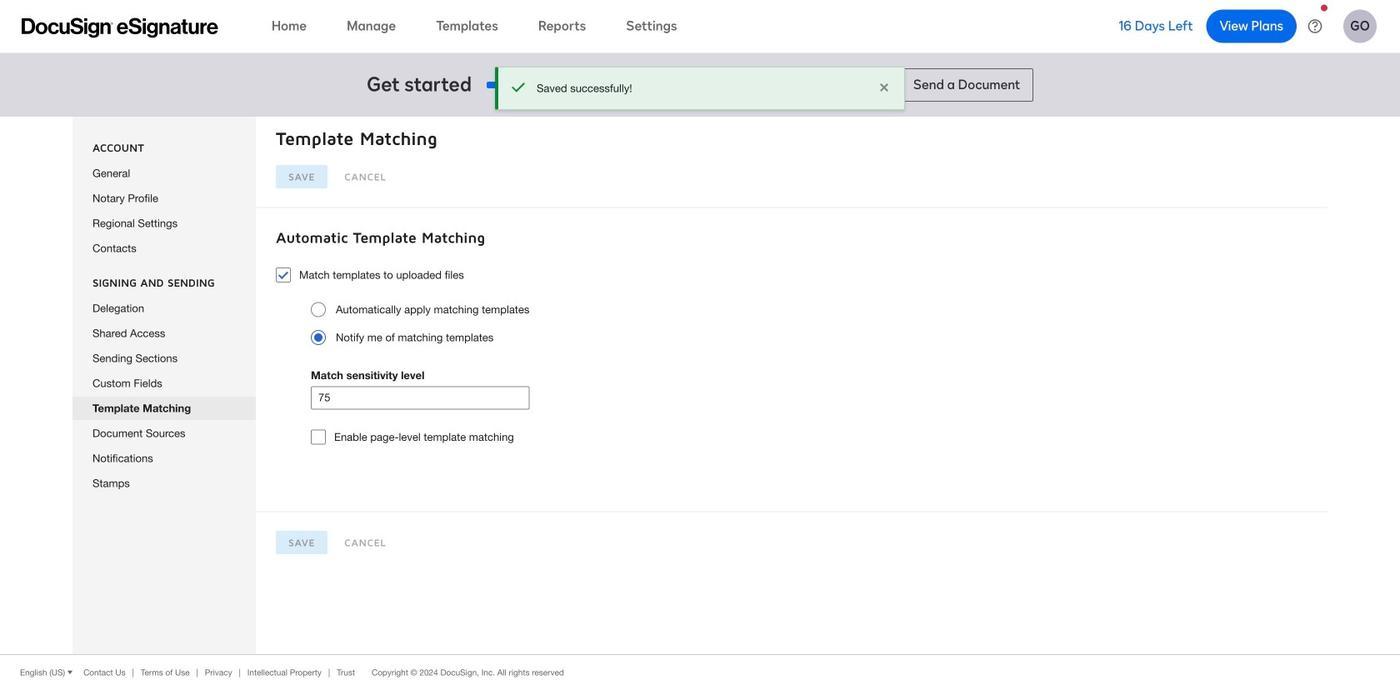 Task type: vqa. For each thing, say whether or not it's contained in the screenshot.
'TEXT BOX'
yes



Task type: locate. For each thing, give the bounding box(es) containing it.
more info region
[[0, 654, 1401, 690]]

docusign esignature image
[[22, 18, 218, 38]]

option group
[[311, 302, 530, 348]]

None text field
[[312, 387, 529, 409]]

status
[[537, 81, 866, 96]]



